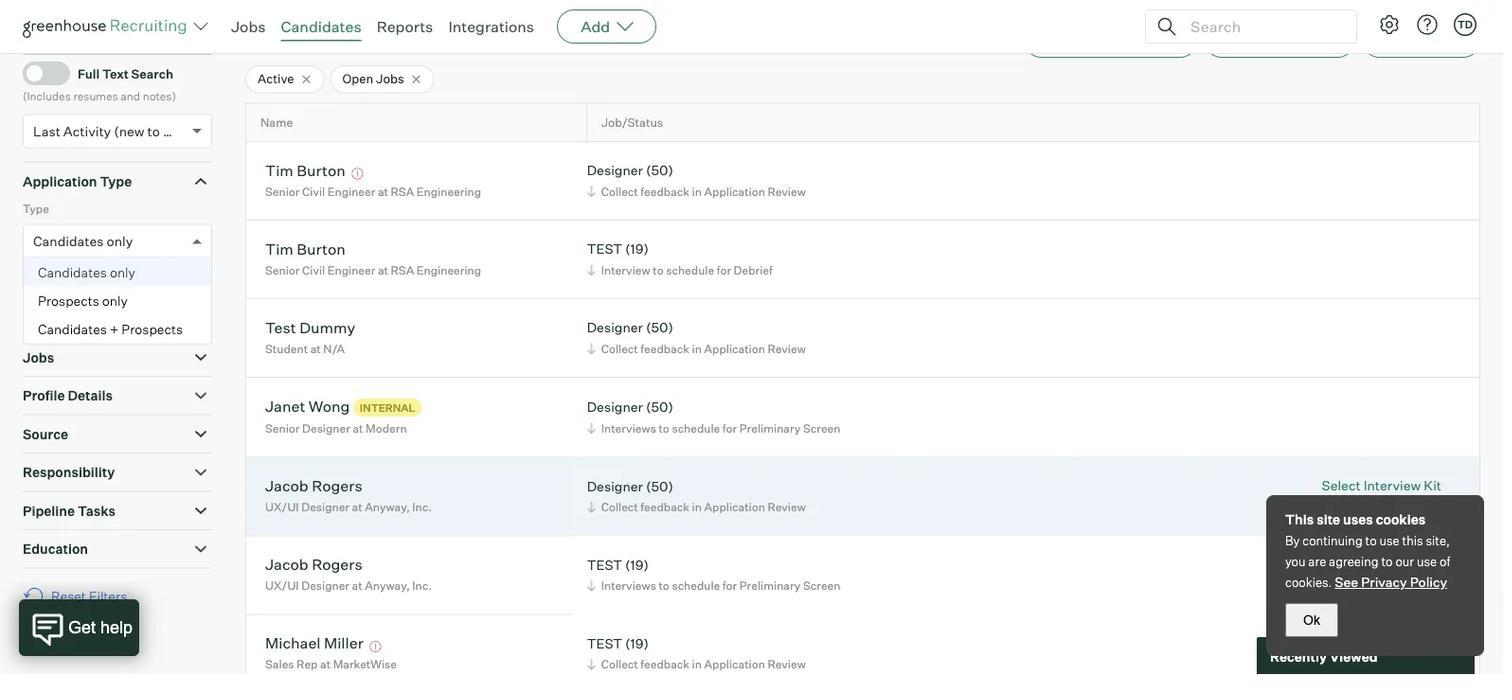 Task type: vqa. For each thing, say whether or not it's contained in the screenshot.
1st INTERVIEWS from the bottom of the page
yes



Task type: describe. For each thing, give the bounding box(es) containing it.
tasks
[[78, 503, 116, 519]]

list box inside type element
[[24, 258, 211, 344]]

candidates
[[148, 274, 210, 290]]

jacob rogers link for test (19)
[[265, 555, 363, 577]]

debrief
[[734, 263, 773, 277]]

bulk actions
[[1383, 32, 1461, 49]]

by
[[1286, 533, 1300, 549]]

(19) inside test (19) collect feedback in application review
[[625, 635, 649, 652]]

candidate
[[1272, 32, 1336, 49]]

application down last
[[23, 173, 97, 190]]

type element
[[23, 200, 212, 345]]

jacob for designer (50)
[[265, 477, 309, 496]]

inc. for designer (50)
[[412, 500, 432, 515]]

last
[[33, 123, 60, 139]]

in for senior civil engineer at rsa engineering
[[692, 184, 702, 199]]

on
[[106, 308, 120, 323]]

(50) for senior designer at modern
[[646, 399, 674, 415]]

active
[[258, 71, 294, 86]]

profile
[[23, 388, 65, 404]]

add candidate link
[[1205, 24, 1355, 58]]

for for rogers
[[723, 579, 737, 593]]

3 review from the top
[[768, 500, 806, 515]]

full text search (includes resumes and notes)
[[23, 66, 176, 103]]

prospects for prospects only
[[38, 292, 99, 309]]

interview inside test (19) interview to schedule for debrief
[[601, 263, 651, 277]]

at down senior designer at modern
[[352, 500, 363, 515]]

continuing
[[1303, 533, 1363, 549]]

senior inside tim burton senior civil engineer at rsa engineering
[[265, 263, 300, 277]]

0 vertical spatial type
[[100, 173, 132, 190]]

interviews to schedule for preliminary screen link for (19)
[[584, 577, 845, 595]]

integrations link
[[448, 17, 534, 36]]

michael miller link
[[265, 634, 364, 656]]

select
[[1322, 478, 1361, 494]]

interview inside the select interview kit send email
[[1364, 478, 1421, 494]]

n/a
[[323, 342, 345, 356]]

this site uses cookies
[[1286, 512, 1426, 528]]

last activity (new to old) option
[[33, 123, 187, 139]]

bulk actions link
[[1363, 24, 1481, 58]]

viewed
[[1330, 648, 1378, 665]]

michael miller has been in application review for more than 5 days image
[[367, 642, 384, 653]]

senior for janet
[[265, 422, 300, 436]]

this
[[1403, 533, 1424, 549]]

migrated
[[94, 274, 145, 290]]

exclude migrated candidates
[[46, 274, 210, 290]]

janet wong
[[265, 397, 350, 416]]

reset filters
[[51, 588, 127, 605]]

jobs link
[[231, 17, 266, 36]]

td
[[1458, 18, 1473, 31]]

exclude
[[46, 274, 92, 290]]

sales
[[265, 658, 294, 672]]

designer inside designer (50) interviews to schedule for preliminary screen
[[587, 399, 643, 415]]

ux/ui for test (19)
[[265, 579, 299, 593]]

anyway, for test (19)
[[365, 579, 410, 593]]

select interview kit send email
[[1322, 478, 1442, 516]]

tim burton has been in application review for more than 5 days image
[[349, 168, 366, 180]]

only inside option
[[102, 292, 128, 309]]

(19) for tim burton
[[625, 241, 649, 257]]

resumes
[[73, 89, 118, 103]]

profile details
[[23, 388, 113, 404]]

ok button
[[1286, 604, 1339, 638]]

configure image
[[1378, 13, 1401, 36]]

4 (50) from the top
[[646, 478, 674, 495]]

application for sales rep at marketwise
[[704, 658, 765, 672]]

2 tim burton link from the top
[[265, 239, 346, 261]]

senior civil engineer at rsa engineering
[[265, 184, 481, 199]]

send email link
[[1322, 499, 1442, 517]]

send
[[1322, 500, 1354, 516]]

cookies.
[[1286, 575, 1333, 590]]

pipeline
[[23, 503, 75, 519]]

our
[[1396, 554, 1415, 569]]

report
[[1108, 32, 1151, 49]]

add candidate
[[1243, 32, 1336, 49]]

1 engineer from the top
[[328, 184, 376, 199]]

civil inside tim burton senior civil engineer at rsa engineering
[[302, 263, 325, 277]]

reports link
[[377, 17, 433, 36]]

0 vertical spatial only
[[107, 233, 133, 249]]

checkmark image
[[31, 66, 45, 79]]

filters
[[89, 588, 127, 605]]

at inside the test dummy student at n/a
[[310, 342, 321, 356]]

collect for senior civil engineer at rsa engineering
[[601, 184, 638, 199]]

interviews for designer
[[601, 421, 656, 435]]

Search candidates field
[[23, 24, 212, 55]]

interview to schedule for debrief link
[[584, 261, 778, 279]]

test for jacob rogers
[[587, 557, 622, 573]]

internal
[[360, 401, 415, 414]]

td button
[[1450, 9, 1481, 40]]

collect feedback in application review link for ux/ui designer at anyway, inc.
[[584, 498, 811, 516]]

preliminary for (19)
[[740, 579, 801, 593]]

schedule for burton
[[666, 263, 714, 277]]

(new
[[114, 123, 145, 139]]

(50) for student at n/a
[[646, 319, 674, 336]]

1 vertical spatial candidates only
[[38, 264, 135, 281]]

recently
[[1270, 648, 1327, 665]]

privacy
[[1362, 574, 1408, 591]]

generate
[[1048, 32, 1106, 49]]

michael
[[265, 634, 321, 653]]

jacob rogers ux/ui designer at anyway, inc. for test (19)
[[265, 555, 432, 593]]

tim burton senior civil engineer at rsa engineering
[[265, 239, 481, 277]]

candidates + prospects
[[38, 321, 183, 337]]

at inside tim burton senior civil engineer at rsa engineering
[[378, 263, 388, 277]]

candidate
[[322, 31, 384, 47]]

feedback for sales rep at marketwise
[[641, 658, 690, 672]]

at right rep
[[320, 658, 331, 672]]

tim for tim burton
[[265, 161, 294, 180]]

rogers for test (19)
[[312, 555, 363, 574]]

0 vertical spatial candidates only option
[[33, 233, 133, 249]]

rsa inside tim burton senior civil engineer at rsa engineering
[[391, 263, 414, 277]]

1 tim burton link from the top
[[265, 161, 346, 183]]

policy
[[1410, 574, 1448, 591]]

candidate reports are now available! apply filters and select "view in app" element
[[1025, 24, 1198, 58]]

interviews to schedule for preliminary screen link for (50)
[[584, 419, 845, 437]]

screen for (19)
[[803, 579, 841, 593]]

test dummy student at n/a
[[265, 318, 355, 356]]

none field inside type element
[[24, 225, 43, 257]]

jobs up active at the top of page
[[231, 17, 266, 36]]

0 vertical spatial candidates only
[[33, 233, 133, 249]]

you
[[1286, 554, 1306, 569]]

of
[[1440, 554, 1451, 569]]

1 horizontal spatial use
[[1417, 554, 1437, 569]]

(50) for senior civil engineer at rsa engineering
[[646, 162, 674, 179]]

responsibility
[[23, 464, 115, 481]]

senior for tim
[[265, 184, 300, 199]]

add button
[[557, 9, 657, 44]]

0 horizontal spatial use
[[1380, 533, 1400, 549]]

engineering inside tim burton senior civil engineer at rsa engineering
[[417, 263, 481, 277]]

inc. for test (19)
[[412, 579, 432, 593]]

anyway, for designer (50)
[[365, 500, 410, 515]]

last activity (new to old)
[[33, 123, 187, 139]]

agreeing
[[1329, 554, 1379, 569]]

application for senior civil engineer at rsa engineering
[[704, 184, 765, 199]]

by continuing to use this site, you are agreeing to our use of cookies.
[[1286, 533, 1451, 590]]

3 in from the top
[[692, 500, 702, 515]]

prospects only option
[[24, 287, 211, 315]]

jacob for test (19)
[[265, 555, 309, 574]]

name
[[261, 115, 293, 130]]

tim burton
[[265, 161, 346, 180]]

rep
[[297, 658, 318, 672]]

uses
[[1344, 512, 1374, 528]]

janet
[[265, 397, 305, 416]]

ok
[[1304, 613, 1321, 628]]



Task type: locate. For each thing, give the bounding box(es) containing it.
collect feedback in application review link up the test (19) interviews to schedule for preliminary screen
[[584, 498, 811, 516]]

test (19) interviews to schedule for preliminary screen
[[587, 557, 841, 593]]

3 (19) from the top
[[625, 635, 649, 652]]

1 test from the top
[[587, 241, 622, 257]]

2 civil from the top
[[302, 263, 325, 277]]

2 inc. from the top
[[412, 579, 432, 593]]

3 collect from the top
[[601, 500, 638, 515]]

schedule inside designer (50) interviews to schedule for preliminary screen
[[672, 421, 720, 435]]

2 collect feedback in application review link from the top
[[584, 340, 811, 358]]

in up the test (19) interviews to schedule for preliminary screen
[[692, 500, 702, 515]]

0 vertical spatial test
[[587, 241, 622, 257]]

interviews for test
[[601, 579, 656, 593]]

1 horizontal spatial add
[[1243, 32, 1269, 49]]

3 designer (50) collect feedback in application review from the top
[[587, 478, 806, 515]]

only down migrated
[[102, 292, 128, 309]]

anyway, up the michael miller has been in application review for more than 5 days icon
[[365, 579, 410, 593]]

jacob up michael
[[265, 555, 309, 574]]

0 vertical spatial screen
[[803, 421, 841, 435]]

feedback for student at n/a
[[641, 342, 690, 356]]

1 rsa from the top
[[391, 184, 414, 199]]

collect feedback in application review link down the test (19) interviews to schedule for preliminary screen
[[584, 656, 811, 674]]

application inside test (19) collect feedback in application review
[[704, 658, 765, 672]]

rogers up the miller
[[312, 555, 363, 574]]

0 vertical spatial civil
[[302, 184, 325, 199]]

student
[[265, 342, 308, 356]]

1 vertical spatial use
[[1417, 554, 1437, 569]]

2 screen from the top
[[803, 579, 841, 593]]

1 vertical spatial jacob
[[265, 555, 309, 574]]

1 burton from the top
[[297, 161, 346, 180]]

to for test (19) interviews to schedule for preliminary screen
[[659, 579, 670, 593]]

wong
[[309, 397, 350, 416]]

1 vertical spatial senior
[[265, 263, 300, 277]]

1 interviews from the top
[[601, 421, 656, 435]]

1 horizontal spatial interview
[[1364, 478, 1421, 494]]

add for add
[[581, 17, 610, 36]]

1 (50) from the top
[[646, 162, 674, 179]]

burton inside tim burton senior civil engineer at rsa engineering
[[297, 239, 346, 258]]

senior down tim burton
[[265, 184, 300, 199]]

preliminary inside designer (50) interviews to schedule for preliminary screen
[[740, 421, 801, 435]]

see privacy policy link
[[1335, 574, 1448, 591]]

burton for tim burton senior civil engineer at rsa engineering
[[297, 239, 346, 258]]

0 vertical spatial rsa
[[391, 184, 414, 199]]

(50)
[[646, 162, 674, 179], [646, 319, 674, 336], [646, 399, 674, 415], [646, 478, 674, 495]]

4 review from the top
[[768, 658, 806, 672]]

designer (50) collect feedback in application review up test (19) interview to schedule for debrief
[[587, 162, 806, 199]]

in down the test (19) interviews to schedule for preliminary screen
[[692, 658, 702, 672]]

1 horizontal spatial type
[[100, 173, 132, 190]]

application down the test (19) interviews to schedule for preliminary screen
[[704, 658, 765, 672]]

designer (50) collect feedback in application review
[[587, 162, 806, 199], [587, 319, 806, 356], [587, 478, 806, 515]]

2 in from the top
[[692, 342, 702, 356]]

only up prospects only option
[[110, 264, 135, 281]]

interviews
[[601, 421, 656, 435], [601, 579, 656, 593]]

rsa
[[391, 184, 414, 199], [391, 263, 414, 277]]

and
[[121, 89, 140, 103]]

screen inside designer (50) interviews to schedule for preliminary screen
[[803, 421, 841, 435]]

1 vertical spatial (19)
[[625, 557, 649, 573]]

0 vertical spatial preliminary
[[740, 421, 801, 435]]

candidates + prospects option
[[24, 315, 211, 344]]

rsa up tim burton senior civil engineer at rsa engineering
[[391, 184, 414, 199]]

schedule for rogers
[[672, 579, 720, 593]]

2 vertical spatial senior
[[265, 422, 300, 436]]

burton left tim burton has been in application review for more than 5 days icon
[[297, 161, 346, 180]]

add inside popup button
[[581, 17, 610, 36]]

0 vertical spatial jacob rogers ux/ui designer at anyway, inc.
[[265, 477, 432, 515]]

only up migrated
[[107, 233, 133, 249]]

at left modern
[[353, 422, 363, 436]]

burton down senior civil engineer at rsa engineering
[[297, 239, 346, 258]]

1 vertical spatial designer (50) collect feedback in application review
[[587, 319, 806, 356]]

pipeline tasks
[[23, 503, 116, 519]]

2 (19) from the top
[[625, 557, 649, 573]]

civil down tim burton
[[302, 184, 325, 199]]

2 (50) from the top
[[646, 319, 674, 336]]

designer (50) collect feedback in application review up the test (19) interviews to schedule for preliminary screen
[[587, 478, 806, 515]]

None field
[[24, 225, 43, 257]]

jacob rogers ux/ui designer at anyway, inc. down senior designer at modern
[[265, 477, 432, 515]]

0 vertical spatial designer (50) collect feedback in application review
[[587, 162, 806, 199]]

1 vertical spatial only
[[110, 264, 135, 281]]

add
[[581, 17, 610, 36], [1243, 32, 1269, 49]]

test inside the test (19) interviews to schedule for preliminary screen
[[587, 557, 622, 573]]

collect feedback in application review link up designer (50) interviews to schedule for preliminary screen
[[584, 340, 811, 358]]

dummy
[[300, 318, 355, 337]]

1 engineering from the top
[[417, 184, 481, 199]]

engineer inside tim burton senior civil engineer at rsa engineering
[[328, 263, 376, 277]]

1 tim from the top
[[265, 161, 294, 180]]

1 in from the top
[[692, 184, 702, 199]]

at down senior civil engineer at rsa engineering
[[378, 263, 388, 277]]

0 vertical spatial for
[[717, 263, 731, 277]]

tim for tim burton senior civil engineer at rsa engineering
[[265, 239, 294, 258]]

greenhouse recruiting image
[[23, 15, 193, 38]]

tim burton link up test dummy link
[[265, 239, 346, 261]]

sales rep at marketwise
[[265, 658, 397, 672]]

2 test from the top
[[587, 557, 622, 573]]

1 anyway, from the top
[[365, 500, 410, 515]]

1 vertical spatial type
[[23, 202, 49, 216]]

designer (50) collect feedback in application review for senior civil engineer at rsa engineering
[[587, 162, 806, 199]]

feedback
[[641, 184, 690, 199], [641, 342, 690, 356], [641, 500, 690, 515], [641, 658, 690, 672]]

2 jacob rogers link from the top
[[265, 555, 363, 577]]

0 vertical spatial interviews to schedule for preliminary screen link
[[584, 419, 845, 437]]

1 feedback from the top
[[641, 184, 690, 199]]

1 jacob rogers link from the top
[[265, 477, 363, 498]]

2 vertical spatial for
[[723, 579, 737, 593]]

2 feedback from the top
[[641, 342, 690, 356]]

candidates only option
[[33, 233, 133, 249], [24, 258, 211, 287]]

in for student at n/a
[[692, 342, 702, 356]]

1 vertical spatial screen
[[803, 579, 841, 593]]

rogers for designer (50)
[[312, 477, 363, 496]]

integrations
[[448, 17, 534, 36]]

(19) for jacob rogers
[[625, 557, 649, 573]]

designer (50) collect feedback in application review down interview to schedule for debrief link
[[587, 319, 806, 356]]

type down application type
[[23, 202, 49, 216]]

1 vertical spatial for
[[723, 421, 737, 435]]

jacob rogers link up michael miller
[[265, 555, 363, 577]]

jacob rogers link for designer (50)
[[265, 477, 363, 498]]

2 jacob from the top
[[265, 555, 309, 574]]

search
[[131, 66, 173, 81]]

Prospects on No Jobs checkbox
[[27, 308, 39, 320]]

interviews inside designer (50) interviews to schedule for preliminary screen
[[601, 421, 656, 435]]

2 vertical spatial schedule
[[672, 579, 720, 593]]

jacob rogers link down senior designer at modern
[[265, 477, 363, 498]]

ux/ui for designer (50)
[[265, 500, 299, 515]]

open
[[342, 71, 374, 86]]

senior down janet
[[265, 422, 300, 436]]

use left this
[[1380, 533, 1400, 549]]

to for test (19) interview to schedule for debrief
[[653, 263, 664, 277]]

4 collect feedback in application review link from the top
[[584, 656, 811, 674]]

prospects on no jobs
[[46, 308, 169, 323]]

2 vertical spatial designer (50) collect feedback in application review
[[587, 478, 806, 515]]

1 vertical spatial engineering
[[417, 263, 481, 277]]

1 vertical spatial rsa
[[391, 263, 414, 277]]

1 civil from the top
[[302, 184, 325, 199]]

test inside test (19) collect feedback in application review
[[587, 635, 622, 652]]

notes)
[[143, 89, 176, 103]]

to inside test (19) interview to schedule for debrief
[[653, 263, 664, 277]]

1 vertical spatial interviews to schedule for preliminary screen link
[[584, 577, 845, 595]]

generate report
[[1048, 32, 1151, 49]]

in inside test (19) collect feedback in application review
[[692, 658, 702, 672]]

jacob
[[265, 477, 309, 496], [265, 555, 309, 574]]

list box
[[24, 258, 211, 344]]

prospects only
[[38, 292, 128, 309]]

1 designer (50) collect feedback in application review from the top
[[587, 162, 806, 199]]

0 vertical spatial tim
[[265, 161, 294, 180]]

in up designer (50) interviews to schedule for preliminary screen
[[692, 342, 702, 356]]

1 vertical spatial rogers
[[312, 555, 363, 574]]

1 vertical spatial engineer
[[328, 263, 376, 277]]

rsa down senior civil engineer at rsa engineering
[[391, 263, 414, 277]]

1 (19) from the top
[[625, 241, 649, 257]]

actions
[[1414, 32, 1461, 49]]

ux/ui
[[265, 500, 299, 515], [265, 579, 299, 593]]

only
[[107, 233, 133, 249], [110, 264, 135, 281], [102, 292, 128, 309]]

2 senior from the top
[[265, 263, 300, 277]]

michael miller
[[265, 634, 364, 653]]

jacob rogers ux/ui designer at anyway, inc. for designer (50)
[[265, 477, 432, 515]]

are
[[1309, 554, 1327, 569]]

prospects for prospects on no jobs
[[46, 308, 103, 323]]

0 vertical spatial inc.
[[412, 500, 432, 515]]

2 vertical spatial test
[[587, 635, 622, 652]]

list box containing candidates only
[[24, 258, 211, 344]]

screen for (50)
[[803, 421, 841, 435]]

2 interviews from the top
[[601, 579, 656, 593]]

(50) inside designer (50) interviews to schedule for preliminary screen
[[646, 399, 674, 415]]

0 vertical spatial interview
[[601, 263, 651, 277]]

to inside designer (50) interviews to schedule for preliminary screen
[[659, 421, 670, 435]]

showing
[[245, 31, 299, 47]]

34
[[302, 31, 320, 47]]

1 vertical spatial civil
[[302, 263, 325, 277]]

candidates only
[[33, 233, 133, 249], [38, 264, 135, 281]]

modern
[[366, 422, 407, 436]]

0 vertical spatial interviews
[[601, 421, 656, 435]]

1 vertical spatial tim burton link
[[265, 239, 346, 261]]

review for senior civil engineer at rsa engineering
[[768, 184, 806, 199]]

3 (50) from the top
[[646, 399, 674, 415]]

preliminary for (50)
[[740, 421, 801, 435]]

for inside the test (19) interviews to schedule for preliminary screen
[[723, 579, 737, 593]]

candidates link
[[281, 17, 362, 36]]

for inside test (19) interview to schedule for debrief
[[717, 263, 731, 277]]

Exclude migrated candidates checkbox
[[27, 274, 39, 287]]

1 collect from the top
[[601, 184, 638, 199]]

2 rogers from the top
[[312, 555, 363, 574]]

add for add candidate
[[1243, 32, 1269, 49]]

1 vertical spatial test
[[587, 557, 622, 573]]

2 jacob rogers ux/ui designer at anyway, inc. from the top
[[265, 555, 432, 593]]

0 vertical spatial schedule
[[666, 263, 714, 277]]

engineer up dummy at left top
[[328, 263, 376, 277]]

2 ux/ui from the top
[[265, 579, 299, 593]]

review for student at n/a
[[768, 342, 806, 356]]

tim up test
[[265, 239, 294, 258]]

0 horizontal spatial type
[[23, 202, 49, 216]]

2 designer (50) collect feedback in application review from the top
[[587, 319, 806, 356]]

at up tim burton senior civil engineer at rsa engineering
[[378, 184, 388, 199]]

select interview kit link
[[1322, 477, 1442, 495]]

1 vertical spatial candidates only option
[[24, 258, 211, 287]]

2 vertical spatial (19)
[[625, 635, 649, 652]]

0 vertical spatial anyway,
[[365, 500, 410, 515]]

1 vertical spatial burton
[[297, 239, 346, 258]]

2 anyway, from the top
[[365, 579, 410, 593]]

feedback inside test (19) collect feedback in application review
[[641, 658, 690, 672]]

miller
[[324, 634, 364, 653]]

3 test from the top
[[587, 635, 622, 652]]

0 vertical spatial senior
[[265, 184, 300, 199]]

0 vertical spatial ux/ui
[[265, 500, 299, 515]]

1 vertical spatial schedule
[[672, 421, 720, 435]]

at up the miller
[[352, 579, 363, 593]]

collect for sales rep at marketwise
[[601, 658, 638, 672]]

2 preliminary from the top
[[740, 579, 801, 593]]

education
[[23, 541, 88, 558]]

td button
[[1454, 13, 1477, 36]]

old)
[[163, 123, 187, 139]]

0 vertical spatial burton
[[297, 161, 346, 180]]

2 rsa from the top
[[391, 263, 414, 277]]

test inside test (19) interview to schedule for debrief
[[587, 241, 622, 257]]

cookies
[[1376, 512, 1426, 528]]

0 vertical spatial (19)
[[625, 241, 649, 257]]

jobs right no
[[142, 308, 169, 323]]

application up debrief
[[704, 184, 765, 199]]

text
[[102, 66, 129, 81]]

application up the test (19) interviews to schedule for preliminary screen
[[704, 500, 765, 515]]

senior designer at modern
[[265, 422, 407, 436]]

anyway, down modern
[[365, 500, 410, 515]]

to inside the test (19) interviews to schedule for preliminary screen
[[659, 579, 670, 593]]

marketwise
[[333, 658, 397, 672]]

0 horizontal spatial interview
[[601, 263, 651, 277]]

to for last activity (new to old)
[[147, 123, 160, 139]]

(19) inside test (19) interview to schedule for debrief
[[625, 241, 649, 257]]

engineering
[[417, 184, 481, 199], [417, 263, 481, 277]]

review inside test (19) collect feedback in application review
[[768, 658, 806, 672]]

for
[[717, 263, 731, 277], [723, 421, 737, 435], [723, 579, 737, 593]]

burton for tim burton
[[297, 161, 346, 180]]

1 screen from the top
[[803, 421, 841, 435]]

2 burton from the top
[[297, 239, 346, 258]]

tim inside tim burton senior civil engineer at rsa engineering
[[265, 239, 294, 258]]

applications
[[387, 31, 463, 47]]

for inside designer (50) interviews to schedule for preliminary screen
[[723, 421, 737, 435]]

4 in from the top
[[692, 658, 702, 672]]

email
[[1357, 500, 1392, 516]]

collect for student at n/a
[[601, 342, 638, 356]]

type down last activity (new to old)
[[100, 173, 132, 190]]

0 vertical spatial engineering
[[417, 184, 481, 199]]

2 tim from the top
[[265, 239, 294, 258]]

tim burton link left tim burton has been in application review for more than 5 days icon
[[265, 161, 346, 183]]

candidates
[[281, 17, 362, 36], [33, 233, 104, 249], [38, 264, 107, 281], [38, 321, 107, 337]]

tim inside "tim burton" link
[[265, 161, 294, 180]]

interview
[[601, 263, 651, 277], [1364, 478, 1421, 494]]

0 vertical spatial jacob rogers link
[[265, 477, 363, 498]]

candidates only option up exclude
[[33, 233, 133, 249]]

3 senior from the top
[[265, 422, 300, 436]]

see privacy policy
[[1335, 574, 1448, 591]]

engineer down tim burton has been in application review for more than 5 days icon
[[328, 184, 376, 199]]

1 jacob from the top
[[265, 477, 309, 496]]

jacob rogers ux/ui designer at anyway, inc. up the miller
[[265, 555, 432, 593]]

at
[[378, 184, 388, 199], [378, 263, 388, 277], [310, 342, 321, 356], [353, 422, 363, 436], [352, 500, 363, 515], [352, 579, 363, 593], [320, 658, 331, 672]]

screen inside the test (19) interviews to schedule for preliminary screen
[[803, 579, 841, 593]]

collect feedback in application review link for senior civil engineer at rsa engineering
[[584, 183, 811, 201]]

2 vertical spatial only
[[102, 292, 128, 309]]

review for sales rep at marketwise
[[768, 658, 806, 672]]

jobs right open
[[376, 71, 404, 86]]

3 collect feedback in application review link from the top
[[584, 498, 811, 516]]

in up test (19) interview to schedule for debrief
[[692, 184, 702, 199]]

civil up test dummy link
[[302, 263, 325, 277]]

1 senior from the top
[[265, 184, 300, 199]]

review
[[768, 184, 806, 199], [768, 342, 806, 356], [768, 500, 806, 515], [768, 658, 806, 672]]

1 vertical spatial interviews
[[601, 579, 656, 593]]

application for student at n/a
[[704, 342, 765, 356]]

1 vertical spatial anyway,
[[365, 579, 410, 593]]

1 review from the top
[[768, 184, 806, 199]]

activity
[[63, 123, 111, 139]]

to for designer (50) interviews to schedule for preliminary screen
[[659, 421, 670, 435]]

4 feedback from the top
[[641, 658, 690, 672]]

2 engineer from the top
[[328, 263, 376, 277]]

(includes
[[23, 89, 71, 103]]

collect feedback in application review link
[[584, 183, 811, 201], [584, 340, 811, 358], [584, 498, 811, 516], [584, 656, 811, 674]]

reports
[[377, 17, 433, 36]]

1 interviews to schedule for preliminary screen link from the top
[[584, 419, 845, 437]]

engineer
[[328, 184, 376, 199], [328, 263, 376, 277]]

candidates only up prospects only
[[38, 264, 135, 281]]

jacob rogers link
[[265, 477, 363, 498], [265, 555, 363, 577]]

rogers down senior designer at modern
[[312, 477, 363, 496]]

interviews inside the test (19) interviews to schedule for preliminary screen
[[601, 579, 656, 593]]

application type
[[23, 173, 132, 190]]

2 engineering from the top
[[417, 263, 481, 277]]

0 vertical spatial engineer
[[328, 184, 376, 199]]

candidates only option up on
[[24, 258, 211, 287]]

jobs
[[231, 17, 266, 36], [376, 71, 404, 86], [142, 308, 169, 323], [23, 349, 54, 366]]

for for burton
[[717, 263, 731, 277]]

0 vertical spatial rogers
[[312, 477, 363, 496]]

1 preliminary from the top
[[740, 421, 801, 435]]

1 vertical spatial inc.
[[412, 579, 432, 593]]

1 vertical spatial jacob rogers link
[[265, 555, 363, 577]]

candidates inside option
[[38, 321, 107, 337]]

test (19) interview to schedule for debrief
[[587, 241, 773, 277]]

in for sales rep at marketwise
[[692, 658, 702, 672]]

no
[[123, 308, 139, 323]]

0 vertical spatial jacob
[[265, 477, 309, 496]]

2 interviews to schedule for preliminary screen link from the top
[[584, 577, 845, 595]]

jobs up profile
[[23, 349, 54, 366]]

3 feedback from the top
[[641, 500, 690, 515]]

1 ux/ui from the top
[[265, 500, 299, 515]]

designer (50) collect feedback in application review for student at n/a
[[587, 319, 806, 356]]

bulk
[[1383, 32, 1411, 49]]

candidates only up exclude
[[33, 233, 133, 249]]

1 collect feedback in application review link from the top
[[584, 183, 811, 201]]

test for tim burton
[[587, 241, 622, 257]]

application up designer (50) interviews to schedule for preliminary screen
[[704, 342, 765, 356]]

1 rogers from the top
[[312, 477, 363, 496]]

source
[[23, 426, 68, 443]]

tim down name
[[265, 161, 294, 180]]

1 vertical spatial tim
[[265, 239, 294, 258]]

at left n/a
[[310, 342, 321, 356]]

1 vertical spatial ux/ui
[[265, 579, 299, 593]]

designer (50) interviews to schedule for preliminary screen
[[587, 399, 841, 435]]

0 vertical spatial use
[[1380, 533, 1400, 549]]

2 collect from the top
[[601, 342, 638, 356]]

full
[[78, 66, 100, 81]]

details
[[68, 388, 113, 404]]

(19) inside the test (19) interviews to schedule for preliminary screen
[[625, 557, 649, 573]]

1 inc. from the top
[[412, 500, 432, 515]]

civil
[[302, 184, 325, 199], [302, 263, 325, 277]]

0 vertical spatial tim burton link
[[265, 161, 346, 183]]

1 vertical spatial interview
[[1364, 478, 1421, 494]]

preliminary inside the test (19) interviews to schedule for preliminary screen
[[740, 579, 801, 593]]

Search text field
[[1186, 13, 1340, 40]]

test (19) collect feedback in application review
[[587, 635, 806, 672]]

feedback for senior civil engineer at rsa engineering
[[641, 184, 690, 199]]

schedule inside the test (19) interviews to schedule for preliminary screen
[[672, 579, 720, 593]]

schedule inside test (19) interview to schedule for debrief
[[666, 263, 714, 277]]

jacob down senior designer at modern
[[265, 477, 309, 496]]

collect feedback in application review link up test (19) interview to schedule for debrief
[[584, 183, 811, 201]]

senior up test
[[265, 263, 300, 277]]

site,
[[1426, 533, 1450, 549]]

4 collect from the top
[[601, 658, 638, 672]]

collect feedback in application review link for sales rep at marketwise
[[584, 656, 811, 674]]

2 review from the top
[[768, 342, 806, 356]]

1 vertical spatial preliminary
[[740, 579, 801, 593]]

1 jacob rogers ux/ui designer at anyway, inc. from the top
[[265, 477, 432, 515]]

collect feedback in application review link for student at n/a
[[584, 340, 811, 358]]

1 vertical spatial jacob rogers ux/ui designer at anyway, inc.
[[265, 555, 432, 593]]

reset filters button
[[23, 579, 137, 614]]

use left "of"
[[1417, 554, 1437, 569]]

collect inside test (19) collect feedback in application review
[[601, 658, 638, 672]]

0 horizontal spatial add
[[581, 17, 610, 36]]



